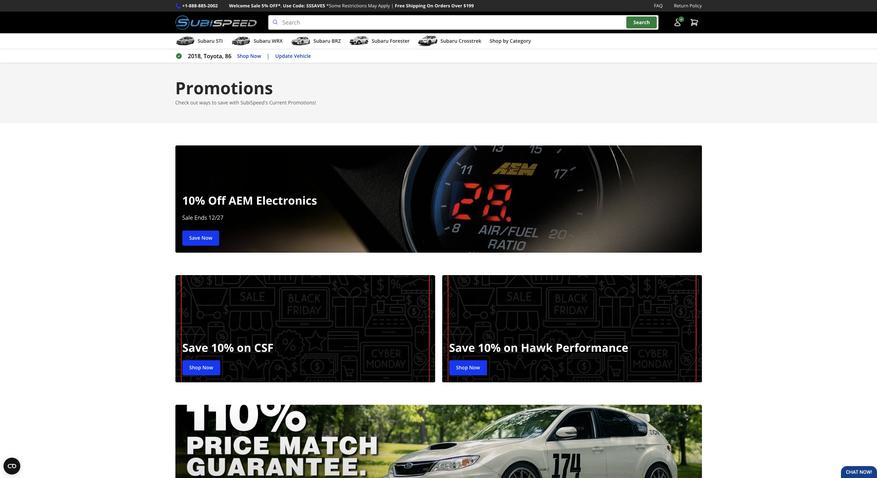 Task type: vqa. For each thing, say whether or not it's contained in the screenshot.
PROMOTIONS CHECK OUT WAYS TO SAVE WITH SUBISPEED'S CURRENT PROMOTIONS!
yes



Task type: locate. For each thing, give the bounding box(es) containing it.
return
[[675, 2, 689, 9]]

shop for the middle shop now link
[[237, 52, 249, 59]]

category
[[510, 38, 532, 44]]

subaru left brz
[[314, 38, 331, 44]]

performance
[[556, 340, 629, 355]]

search button
[[627, 17, 658, 28]]

| down subaru wrx
[[267, 52, 270, 60]]

sale left ends
[[182, 214, 193, 222]]

welcome
[[229, 2, 250, 9]]

welcome sale 5% off*. use code: sssave5
[[229, 2, 325, 9]]

subaru brz button
[[291, 35, 341, 49]]

1 horizontal spatial on
[[504, 340, 519, 355]]

subaru
[[198, 38, 215, 44], [254, 38, 271, 44], [314, 38, 331, 44], [372, 38, 389, 44], [441, 38, 458, 44]]

on left csf
[[237, 340, 251, 355]]

subaru inside 'dropdown button'
[[441, 38, 458, 44]]

shop now link for save 10% on hawk performance
[[450, 360, 487, 375]]

save inside save now link
[[189, 235, 200, 241]]

subaru inside 'dropdown button'
[[254, 38, 271, 44]]

2 horizontal spatial shop now link
[[450, 360, 487, 375]]

0 vertical spatial sale
[[251, 2, 261, 9]]

1 horizontal spatial 10%
[[211, 340, 234, 355]]

2 horizontal spatial shop now
[[457, 364, 480, 371]]

subaru inside dropdown button
[[372, 38, 389, 44]]

0 horizontal spatial shop now
[[189, 364, 213, 371]]

shop now link
[[237, 52, 261, 60], [182, 360, 220, 375], [450, 360, 487, 375]]

on
[[237, 340, 251, 355], [504, 340, 519, 355]]

subaru for subaru wrx
[[254, 38, 271, 44]]

3 subaru from the left
[[314, 38, 331, 44]]

subaru left sti
[[198, 38, 215, 44]]

shop
[[490, 38, 502, 44], [237, 52, 249, 59], [189, 364, 201, 371], [457, 364, 468, 371]]

off
[[208, 193, 226, 208]]

5 subaru from the left
[[441, 38, 458, 44]]

open widget image
[[4, 458, 20, 475]]

sale
[[251, 2, 261, 9], [182, 214, 193, 222]]

0 horizontal spatial |
[[267, 52, 270, 60]]

search
[[634, 19, 651, 26]]

update vehicle
[[276, 52, 311, 59]]

search input field
[[268, 15, 659, 30]]

2018,
[[188, 52, 202, 60]]

over
[[452, 2, 463, 9]]

0 horizontal spatial 10%
[[182, 193, 205, 208]]

10% for save 10% on csf
[[211, 340, 234, 355]]

now
[[250, 52, 261, 59], [202, 235, 213, 241], [203, 364, 213, 371], [470, 364, 480, 371]]

on left hawk at the right bottom of the page
[[504, 340, 519, 355]]

save now
[[189, 235, 213, 241]]

subaru left forester
[[372, 38, 389, 44]]

hawk
[[521, 340, 553, 355]]

brz
[[332, 38, 341, 44]]

update vehicle button
[[276, 52, 311, 60]]

save
[[218, 99, 228, 106]]

shop now for save 10% on hawk performance
[[457, 364, 480, 371]]

2 subaru from the left
[[254, 38, 271, 44]]

save now link
[[182, 231, 220, 246]]

save
[[189, 235, 200, 241], [182, 340, 208, 355], [450, 340, 475, 355]]

2 on from the left
[[504, 340, 519, 355]]

885-
[[198, 2, 208, 9]]

subaru for subaru forester
[[372, 38, 389, 44]]

sale left 5%
[[251, 2, 261, 9]]

csf
[[254, 340, 274, 355]]

subaru left wrx
[[254, 38, 271, 44]]

wrx
[[272, 38, 283, 44]]

|
[[392, 2, 394, 9], [267, 52, 270, 60]]

save 10% on csf
[[182, 340, 274, 355]]

subispeed logo image
[[175, 15, 257, 30]]

0 horizontal spatial on
[[237, 340, 251, 355]]

1 horizontal spatial |
[[392, 2, 394, 9]]

10% for save 10% on hawk performance
[[478, 340, 501, 355]]

10%
[[182, 193, 205, 208], [211, 340, 234, 355], [478, 340, 501, 355]]

0 horizontal spatial shop now link
[[182, 360, 220, 375]]

free
[[395, 2, 405, 9]]

10% off aem electronics
[[182, 193, 317, 208]]

1 vertical spatial sale
[[182, 214, 193, 222]]

faq
[[655, 2, 663, 9]]

subaru forester button
[[350, 35, 410, 49]]

crosstrek
[[459, 38, 482, 44]]

may
[[368, 2, 377, 9]]

1 subaru from the left
[[198, 38, 215, 44]]

0 vertical spatial |
[[392, 2, 394, 9]]

subaru left crosstrek
[[441, 38, 458, 44]]

shop now
[[237, 52, 261, 59], [189, 364, 213, 371], [457, 364, 480, 371]]

+1-888-885-2002 link
[[182, 2, 218, 10]]

apply
[[379, 2, 390, 9]]

subaru crosstrek
[[441, 38, 482, 44]]

current
[[269, 99, 287, 106]]

1 vertical spatial |
[[267, 52, 270, 60]]

2 horizontal spatial 10%
[[478, 340, 501, 355]]

+1-
[[182, 2, 189, 9]]

save 10% on hawk performance
[[450, 340, 629, 355]]

1 horizontal spatial shop now link
[[237, 52, 261, 60]]

check
[[175, 99, 189, 106]]

orders
[[435, 2, 451, 9]]

promotions check out ways to save with subispeed's current promotions!
[[175, 76, 316, 106]]

1 on from the left
[[237, 340, 251, 355]]

subaru forester
[[372, 38, 410, 44]]

4 subaru from the left
[[372, 38, 389, 44]]

off*.
[[270, 2, 282, 9]]

| left free
[[392, 2, 394, 9]]



Task type: describe. For each thing, give the bounding box(es) containing it.
a subaru wrx thumbnail image image
[[231, 36, 251, 46]]

with
[[230, 99, 239, 106]]

shop by category button
[[490, 35, 532, 49]]

on
[[427, 2, 434, 9]]

use
[[283, 2, 292, 9]]

ends
[[195, 214, 207, 222]]

subispeed's
[[241, 99, 268, 106]]

$199
[[464, 2, 474, 9]]

aem
[[229, 193, 253, 208]]

on for csf
[[237, 340, 251, 355]]

button image
[[674, 18, 682, 27]]

sti
[[216, 38, 223, 44]]

promotions
[[175, 76, 273, 99]]

shop by category
[[490, 38, 532, 44]]

shop now link for save 10% on csf
[[182, 360, 220, 375]]

save for save 10% on hawk performance
[[450, 340, 475, 355]]

policy
[[690, 2, 703, 9]]

subaru sti
[[198, 38, 223, 44]]

code:
[[293, 2, 306, 9]]

1 horizontal spatial sale
[[251, 2, 261, 9]]

a subaru crosstrek thumbnail image image
[[418, 36, 438, 46]]

subaru crosstrek button
[[418, 35, 482, 49]]

update
[[276, 52, 293, 59]]

subaru brz
[[314, 38, 341, 44]]

0 horizontal spatial sale
[[182, 214, 193, 222]]

subaru for subaru brz
[[314, 38, 331, 44]]

5%
[[262, 2, 269, 9]]

to
[[212, 99, 217, 106]]

electronics
[[256, 193, 317, 208]]

shop inside dropdown button
[[490, 38, 502, 44]]

save for save 10% on csf
[[182, 340, 208, 355]]

promotions!
[[288, 99, 316, 106]]

subaru for subaru crosstrek
[[441, 38, 458, 44]]

subaru wrx button
[[231, 35, 283, 49]]

shop now for save 10% on csf
[[189, 364, 213, 371]]

forester
[[390, 38, 410, 44]]

2018, toyota, 86
[[188, 52, 232, 60]]

on for hawk
[[504, 340, 519, 355]]

restrictions
[[342, 2, 367, 9]]

a subaru forester thumbnail image image
[[350, 36, 369, 46]]

86
[[225, 52, 232, 60]]

sssave5
[[307, 2, 325, 9]]

out
[[190, 99, 198, 106]]

shop for shop now link for save 10% on csf
[[189, 364, 201, 371]]

vehicle
[[294, 52, 311, 59]]

888-
[[189, 2, 198, 9]]

*some restrictions may apply | free shipping on orders over $199
[[327, 2, 474, 9]]

save for save now
[[189, 235, 200, 241]]

subaru wrx
[[254, 38, 283, 44]]

*some
[[327, 2, 341, 9]]

return policy
[[675, 2, 703, 9]]

12/27
[[209, 214, 224, 222]]

subaru for subaru sti
[[198, 38, 215, 44]]

shop for shop now link associated with save 10% on hawk performance
[[457, 364, 468, 371]]

a subaru sti thumbnail image image
[[175, 36, 195, 46]]

toyota,
[[204, 52, 224, 60]]

+1-888-885-2002
[[182, 2, 218, 9]]

subaru sti button
[[175, 35, 223, 49]]

sale ends 12/27
[[182, 214, 224, 222]]

2002
[[208, 2, 218, 9]]

shipping
[[406, 2, 426, 9]]

a subaru brz thumbnail image image
[[291, 36, 311, 46]]

by
[[503, 38, 509, 44]]

return policy link
[[675, 2, 703, 10]]

1 horizontal spatial shop now
[[237, 52, 261, 59]]

faq link
[[655, 2, 663, 10]]

ways
[[199, 99, 211, 106]]



